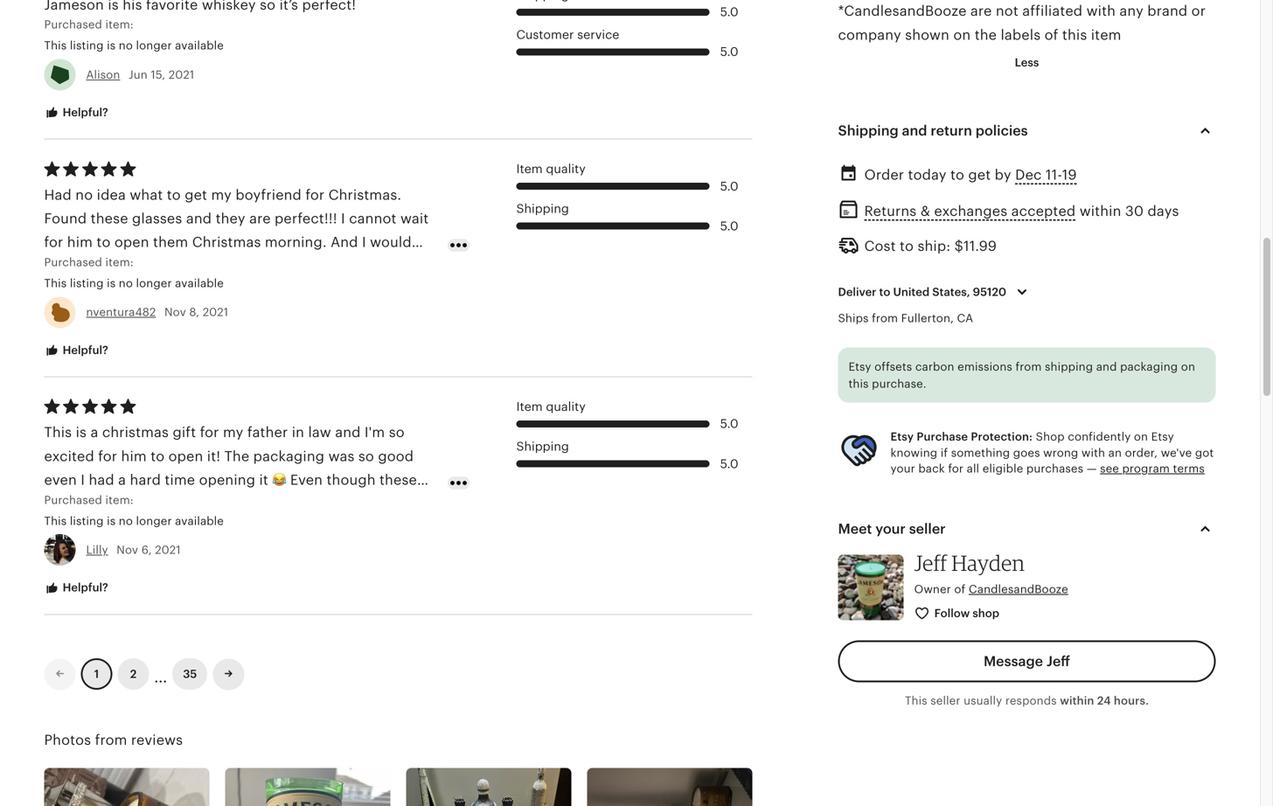 Task type: vqa. For each thing, say whether or not it's contained in the screenshot.
get inside Had no idea what to get my boyfriend for Christmas. Found these glasses and they are perfect!!! I cannot wait for him to open them Christmas morning. And I would have given 10 stars for shipping. Super fast and packed with the utmost care!!!!
yes



Task type: describe. For each thing, give the bounding box(es) containing it.
2 horizontal spatial so
[[389, 425, 405, 441]]

program
[[1123, 462, 1171, 475]]

from right photos
[[95, 733, 127, 749]]

is up "excited"
[[76, 425, 87, 441]]

etsy purchase protection:
[[891, 430, 1033, 444]]

6 5.0 from the top
[[721, 457, 739, 471]]

from inside this is a christmas gift for my father in law and i'm so excited for him to open it! the packaging was so good even i had a hard time opening it 😂 even though these aren't candles, they smell so good, which i assume is from this sellers shop! these glasses are amazing quality and beautiful. i also liked the unique shop box they came in :)
[[408, 496, 440, 512]]

assume
[[338, 496, 390, 512]]

of inside *candlesandbooze are not affiliated with any brand or company shown on the labels of this item
[[1045, 27, 1059, 43]]

2 vertical spatial they
[[332, 544, 362, 560]]

nventura482 link
[[86, 306, 156, 319]]

nov for christmas
[[164, 306, 186, 319]]

order
[[865, 167, 905, 183]]

0 vertical spatial 2021
[[169, 68, 194, 81]]

had
[[44, 187, 72, 203]]

my for get
[[211, 187, 232, 203]]

customer
[[517, 28, 574, 42]]

seller inside dropdown button
[[910, 522, 946, 537]]

customer service
[[517, 28, 620, 42]]

of inside 'jeff hayden owner of candlesandbooze'
[[955, 583, 966, 596]]

on inside etsy offsets carbon emissions from shipping and packaging on this purchase.
[[1182, 360, 1196, 373]]

2021 for for
[[155, 544, 181, 557]]

father
[[247, 425, 288, 441]]

item: for christmas
[[105, 494, 134, 507]]

them
[[153, 235, 188, 250]]

to right what
[[167, 187, 181, 203]]

came
[[366, 544, 403, 560]]

fullerton,
[[902, 312, 954, 325]]

quality inside this is a christmas gift for my father in law and i'm so excited for him to open it! the packaging was so good even i had a hard time opening it 😂 even though these aren't candles, they smell so good, which i assume is from this sellers shop! these glasses are amazing quality and beautiful. i also liked the unique shop box they came in :)
[[347, 520, 394, 536]]

open inside this is a christmas gift for my father in law and i'm so excited for him to open it! the packaging was so good even i had a hard time opening it 😂 even though these aren't candles, they smell so good, which i assume is from this sellers shop! these glasses are amazing quality and beautiful. i also liked the unique shop box they came in :)
[[169, 449, 203, 464]]

something
[[952, 446, 1011, 460]]

this seller usually responds within 24 hours.
[[905, 695, 1150, 708]]

ships
[[839, 312, 869, 325]]

owner
[[915, 583, 952, 596]]

offsets
[[875, 360, 913, 373]]

get inside had no idea what to get my boyfriend for christmas. found these glasses and they are perfect!!! i cannot wait for him to open them christmas morning. and i would have given 10 stars for shipping. super fast and packed with the utmost care!!!!
[[185, 187, 207, 203]]

within for 30
[[1080, 203, 1122, 219]]

the inside *candlesandbooze are not affiliated with any brand or company shown on the labels of this item
[[975, 27, 997, 43]]

this inside *candlesandbooze are not affiliated with any brand or company shown on the labels of this item
[[1063, 27, 1088, 43]]

1 horizontal spatial so
[[359, 449, 374, 464]]

not
[[996, 3, 1019, 19]]

this is a christmas gift for my father in law and i'm so excited for him to open it! the packaging was so good even i had a hard time opening it 😂 even though these aren't candles, they smell so good, which i assume is from this sellers shop! these glasses are amazing quality and beautiful. i also liked the unique shop box they came in :)
[[44, 425, 440, 560]]

item for had no idea what to get my boyfriend for christmas. found these glasses and they are perfect!!! i cannot wait for him to open them christmas morning. and i would have given 10 stars for shipping. super fast and packed with the utmost care!!!!
[[517, 162, 543, 176]]

alison jun 15, 2021
[[86, 68, 194, 81]]

exchanges
[[935, 203, 1008, 219]]

this for lilly nov 6, 2021
[[44, 515, 67, 528]]

they inside had no idea what to get my boyfriend for christmas. found these glasses and they are perfect!!! i cannot wait for him to open them christmas morning. and i would have given 10 stars for shipping. super fast and packed with the utmost care!!!!
[[216, 211, 246, 227]]

shipping for this is a christmas gift for my father in law and i'm so excited for him to open it! the packaging was so good even i had a hard time opening it 😂 even though these aren't candles, they smell so good, which i assume is from this sellers shop! these glasses are amazing quality and beautiful. i also liked the unique shop box they came in :)
[[517, 440, 569, 454]]

meet
[[839, 522, 873, 537]]

longer for what
[[136, 277, 172, 290]]

no inside had no idea what to get my boyfriend for christmas. found these glasses and they are perfect!!! i cannot wait for him to open them christmas morning. and i would have given 10 stars for shipping. super fast and packed with the utmost care!!!!
[[76, 187, 93, 203]]

the inside this is a christmas gift for my father in law and i'm so excited for him to open it! the packaging was so good even i had a hard time opening it 😂 even though these aren't candles, they smell so good, which i assume is from this sellers shop! these glasses are amazing quality and beautiful. i also liked the unique shop box they came in :)
[[189, 544, 211, 560]]

deliver to united states, 95120
[[839, 286, 1007, 299]]

follow shop button
[[902, 598, 1015, 630]]

the
[[224, 449, 250, 464]]

gift
[[173, 425, 196, 441]]

super
[[268, 258, 309, 274]]

purchased item: this listing is no longer available for christmas
[[44, 494, 224, 528]]

i right which at the left of the page
[[330, 496, 334, 512]]

1 link
[[81, 659, 112, 691]]

shop inside "button"
[[973, 607, 1000, 620]]

this for nventura482 nov 8, 2021
[[44, 277, 67, 290]]

your inside shop confidently on etsy knowing if something goes wrong with an order, we've got your back for all eligible purchases —
[[891, 462, 916, 475]]

accepted
[[1012, 203, 1076, 219]]

for up care!!!!
[[178, 258, 197, 274]]

ships from fullerton, ca
[[839, 312, 974, 325]]

to right today
[[951, 167, 965, 183]]

would
[[370, 235, 412, 250]]

alison link
[[86, 68, 120, 81]]

wrong
[[1044, 446, 1079, 460]]

christmas
[[102, 425, 169, 441]]

and up came
[[398, 520, 423, 536]]

follow
[[935, 607, 970, 620]]

order,
[[1126, 446, 1158, 460]]

on inside *candlesandbooze are not affiliated with any brand or company shown on the labels of this item
[[954, 27, 971, 43]]

8,
[[189, 306, 200, 319]]

good
[[378, 449, 414, 464]]

item
[[1092, 27, 1122, 43]]

4 5.0 from the top
[[721, 219, 739, 233]]

law
[[308, 425, 331, 441]]

item quality for this is a christmas gift for my father in law and i'm so excited for him to open it! the packaging was so good even i had a hard time opening it 😂 even though these aren't candles, they smell so good, which i assume is from this sellers shop! these glasses are amazing quality and beautiful. i also liked the unique shop box they came in :)
[[517, 400, 586, 414]]

returns & exchanges accepted button
[[865, 198, 1076, 224]]

and down the and
[[342, 258, 367, 274]]

1 helpful? from the top
[[60, 106, 108, 119]]

to up given
[[97, 235, 111, 250]]

shipping and return policies button
[[823, 110, 1232, 152]]

him inside had no idea what to get my boyfriend for christmas. found these glasses and they are perfect!!! i cannot wait for him to open them christmas morning. and i would have given 10 stars for shipping. super fast and packed with the utmost care!!!!
[[67, 235, 93, 250]]

return
[[931, 123, 973, 139]]

back
[[919, 462, 945, 475]]

i left "had"
[[81, 472, 85, 488]]

1 horizontal spatial in
[[407, 544, 420, 560]]

i right the and
[[362, 235, 366, 250]]

shop confidently on etsy knowing if something goes wrong with an order, we've got your back for all eligible purchases —
[[891, 430, 1215, 475]]

shop!
[[121, 520, 158, 536]]

we've
[[1161, 446, 1193, 460]]

available for for
[[175, 515, 224, 528]]

etsy for etsy purchase protection:
[[891, 430, 914, 444]]

helpful? button for no
[[31, 334, 121, 367]]

95120
[[973, 286, 1007, 299]]

candlesandbooze
[[969, 583, 1069, 596]]

sellers
[[73, 520, 117, 536]]

1 vertical spatial seller
[[931, 695, 961, 708]]

to inside this is a christmas gift for my father in law and i'm so excited for him to open it! the packaging was so good even i had a hard time opening it 😂 even though these aren't candles, they smell so good, which i assume is from this sellers shop! these glasses are amazing quality and beautiful. i also liked the unique shop box they came in :)
[[151, 449, 165, 464]]

this inside etsy offsets carbon emissions from shipping and packaging on this purchase.
[[849, 377, 869, 391]]

nventura482
[[86, 306, 156, 319]]

are inside this is a christmas gift for my father in law and i'm so excited for him to open it! the packaging was so good even i had a hard time opening it 😂 even though these aren't candles, they smell so good, which i assume is from this sellers shop! these glasses are amazing quality and beautiful. i also liked the unique shop box they came in :)
[[261, 520, 282, 536]]

quality for this is a christmas gift for my father in law and i'm so excited for him to open it! the packaging was so good even i had a hard time opening it 😂 even though these aren't candles, they smell so good, which i assume is from this sellers shop! these glasses are amazing quality and beautiful. i also liked the unique shop box they came in :)
[[546, 400, 586, 414]]

are inside had no idea what to get my boyfriend for christmas. found these glasses and they are perfect!!! i cannot wait for him to open them christmas morning. and i would have given 10 stars for shipping. super fast and packed with the utmost care!!!!
[[249, 211, 271, 227]]

jeff hayden owner of candlesandbooze
[[915, 550, 1069, 596]]

1 purchased from the top
[[44, 18, 102, 31]]

35 link
[[173, 659, 208, 691]]

less button
[[1002, 47, 1053, 78]]

unique
[[215, 544, 262, 560]]

is for nventura482
[[107, 277, 116, 290]]

smell
[[181, 496, 218, 512]]

5 5.0 from the top
[[721, 417, 739, 431]]

stars
[[141, 258, 174, 274]]

within for 24
[[1060, 695, 1095, 708]]

listing for no
[[70, 277, 104, 290]]

3 5.0 from the top
[[721, 179, 739, 193]]

longer for christmas
[[136, 515, 172, 528]]

meet your seller button
[[823, 508, 1232, 550]]

your inside meet your seller dropdown button
[[876, 522, 906, 537]]

labels
[[1001, 27, 1041, 43]]

these inside had no idea what to get my boyfriend for christmas. found these glasses and they are perfect!!! i cannot wait for him to open them christmas morning. and i would have given 10 stars for shipping. super fast and packed with the utmost care!!!!
[[91, 211, 128, 227]]

is for alison
[[107, 39, 116, 52]]

and up was
[[335, 425, 361, 441]]

to right 'cost'
[[900, 238, 914, 254]]

helpful? button for is
[[31, 572, 121, 605]]

knowing
[[891, 446, 938, 460]]

and inside 'dropdown button'
[[902, 123, 928, 139]]

helpful? for is
[[60, 581, 108, 595]]

no for lilly
[[119, 515, 133, 528]]

even
[[290, 472, 323, 488]]

responds
[[1006, 695, 1057, 708]]

1 5.0 from the top
[[721, 5, 739, 19]]

for up have
[[44, 235, 63, 250]]

service
[[578, 28, 620, 42]]

from inside etsy offsets carbon emissions from shipping and packaging on this purchase.
[[1016, 360, 1042, 373]]

0 vertical spatial in
[[292, 425, 305, 441]]

purchased item: this listing is no longer available for what
[[44, 256, 224, 290]]

and up christmas
[[186, 211, 212, 227]]

less
[[1015, 56, 1040, 69]]

hayden
[[952, 550, 1025, 576]]

was
[[329, 449, 355, 464]]

nov for i
[[117, 544, 138, 557]]

lilly nov 6, 2021
[[86, 544, 181, 557]]

:)
[[424, 544, 433, 560]]

open inside had no idea what to get my boyfriend for christmas. found these glasses and they are perfect!!! i cannot wait for him to open them christmas morning. and i would have given 10 stars for shipping. super fast and packed with the utmost care!!!!
[[115, 235, 149, 250]]

perfect!!!
[[275, 211, 337, 227]]

1 horizontal spatial a
[[118, 472, 126, 488]]

terms
[[1174, 462, 1205, 475]]

had no idea what to get my boyfriend for christmas. found these glasses and they are perfect!!! i cannot wait for him to open them christmas morning. and i would have given 10 stars for shipping. super fast and packed with the utmost care!!!!
[[44, 187, 429, 298]]

see program terms link
[[1101, 462, 1205, 475]]

no for alison
[[119, 39, 133, 52]]

confidently
[[1068, 430, 1131, 444]]

cost
[[865, 238, 896, 254]]



Task type: locate. For each thing, give the bounding box(es) containing it.
this inside this is a christmas gift for my father in law and i'm so excited for him to open it! the packaging was so good even i had a hard time opening it 😂 even though these aren't candles, they smell so good, which i assume is from this sellers shop! these glasses are amazing quality and beautiful. i also liked the unique shop box they came in :)
[[44, 425, 72, 441]]

1 available from the top
[[175, 39, 224, 52]]

3 purchased from the top
[[44, 494, 102, 507]]

purchase
[[917, 430, 969, 444]]

of down affiliated
[[1045, 27, 1059, 43]]

no down 10
[[119, 277, 133, 290]]

1 vertical spatial packaging
[[253, 449, 325, 464]]

on right the shown at the right
[[954, 27, 971, 43]]

my inside this is a christmas gift for my father in law and i'm so excited for him to open it! the packaging was so good even i had a hard time opening it 😂 even though these aren't candles, they smell so good, which i assume is from this sellers shop! these glasses are amazing quality and beautiful. i also liked the unique shop box they came in :)
[[223, 425, 244, 441]]

2021
[[169, 68, 194, 81], [203, 306, 229, 319], [155, 544, 181, 557]]

item: up utmost
[[105, 256, 134, 269]]

are left not
[[971, 3, 992, 19]]

1 vertical spatial quality
[[546, 400, 586, 414]]

item: up alison link
[[105, 18, 134, 31]]

from left shipping
[[1016, 360, 1042, 373]]

0 vertical spatial on
[[954, 27, 971, 43]]

him down "found"
[[67, 235, 93, 250]]

for left all
[[949, 462, 964, 475]]

1 vertical spatial open
[[169, 449, 203, 464]]

2 vertical spatial longer
[[136, 515, 172, 528]]

helpful? button down alison
[[31, 97, 121, 129]]

a up "excited"
[[91, 425, 98, 441]]

2 vertical spatial on
[[1135, 430, 1149, 444]]

0 vertical spatial a
[[91, 425, 98, 441]]

0 vertical spatial are
[[971, 3, 992, 19]]

1 vertical spatial my
[[223, 425, 244, 441]]

longer up 6,
[[136, 515, 172, 528]]

message jeff
[[984, 654, 1071, 670]]

shop inside this is a christmas gift for my father in law and i'm so excited for him to open it! the packaging was so good even i had a hard time opening it 😂 even though these aren't candles, they smell so good, which i assume is from this sellers shop! these glasses are amazing quality and beautiful. i also liked the unique shop box they came in :)
[[266, 544, 299, 560]]

1 purchased item: this listing is no longer available from the top
[[44, 18, 224, 52]]

this
[[44, 39, 67, 52], [44, 277, 67, 290], [44, 425, 72, 441], [44, 515, 67, 528], [905, 695, 928, 708]]

usually
[[964, 695, 1003, 708]]

they up christmas
[[216, 211, 246, 227]]

longer down stars
[[136, 277, 172, 290]]

3 longer from the top
[[136, 515, 172, 528]]

0 vertical spatial with
[[1087, 3, 1116, 19]]

2 listing from the top
[[70, 277, 104, 290]]

seller up the owner on the right
[[910, 522, 946, 537]]

my left boyfriend on the left of page
[[211, 187, 232, 203]]

for up the perfect!!!
[[306, 187, 325, 203]]

1 vertical spatial are
[[249, 211, 271, 227]]

5.0
[[721, 5, 739, 19], [721, 45, 739, 59], [721, 179, 739, 193], [721, 219, 739, 233], [721, 417, 739, 431], [721, 457, 739, 471]]

and left return
[[902, 123, 928, 139]]

this for alison jun 15, 2021
[[44, 39, 67, 52]]

0 vertical spatial shipping
[[839, 123, 899, 139]]

2021 right the 15, in the top of the page
[[169, 68, 194, 81]]

1 horizontal spatial of
[[1045, 27, 1059, 43]]

company
[[839, 27, 902, 43]]

is for lilly
[[107, 515, 116, 528]]

2 helpful? from the top
[[60, 344, 108, 357]]

3 helpful? button from the top
[[31, 572, 121, 605]]

0 horizontal spatial get
[[185, 187, 207, 203]]

0 vertical spatial shop
[[266, 544, 299, 560]]

your down knowing
[[891, 462, 916, 475]]

the down given
[[77, 282, 99, 298]]

deliver
[[839, 286, 877, 299]]

jeff inside button
[[1047, 654, 1071, 670]]

2 horizontal spatial this
[[1063, 27, 1088, 43]]

1 listing from the top
[[70, 39, 104, 52]]

shop left box
[[266, 544, 299, 560]]

listing
[[70, 39, 104, 52], [70, 277, 104, 290], [70, 515, 104, 528]]

0 horizontal spatial these
[[91, 211, 128, 227]]

open down gift
[[169, 449, 203, 464]]

1 vertical spatial the
[[77, 282, 99, 298]]

0 vertical spatial this
[[1063, 27, 1088, 43]]

2 horizontal spatial they
[[332, 544, 362, 560]]

0 vertical spatial jeff
[[915, 550, 947, 576]]

2 vertical spatial helpful? button
[[31, 572, 121, 605]]

1 vertical spatial they
[[148, 496, 178, 512]]

packaging up 😂
[[253, 449, 325, 464]]

is
[[107, 39, 116, 52], [107, 277, 116, 290], [76, 425, 87, 441], [393, 496, 404, 512], [107, 515, 116, 528]]

packaging right shipping
[[1121, 360, 1179, 373]]

2 horizontal spatial the
[[975, 27, 997, 43]]

0 horizontal spatial on
[[954, 27, 971, 43]]

purchased for had
[[44, 256, 102, 269]]

0 vertical spatial my
[[211, 187, 232, 203]]

a right "had"
[[118, 472, 126, 488]]

utmost
[[103, 282, 151, 298]]

listing up alison link
[[70, 39, 104, 52]]

on
[[954, 27, 971, 43], [1182, 360, 1196, 373], [1135, 430, 1149, 444]]

2 available from the top
[[175, 277, 224, 290]]

nov left 6,
[[117, 544, 138, 557]]

0 horizontal spatial a
[[91, 425, 98, 441]]

shipping.
[[201, 258, 264, 274]]

1
[[94, 668, 99, 681]]

cost to ship: $ 11.99
[[865, 238, 997, 254]]

and inside etsy offsets carbon emissions from shipping and packaging on this purchase.
[[1097, 360, 1118, 373]]

ca
[[958, 312, 974, 325]]

2 vertical spatial the
[[189, 544, 211, 560]]

0 horizontal spatial so
[[221, 496, 237, 512]]

the inside had no idea what to get my boyfriend for christmas. found these glasses and they are perfect!!! i cannot wait for him to open them christmas morning. and i would have given 10 stars for shipping. super fast and packed with the utmost care!!!!
[[77, 282, 99, 298]]

1 horizontal spatial him
[[121, 449, 147, 464]]

0 vertical spatial helpful?
[[60, 106, 108, 119]]

0 horizontal spatial jeff
[[915, 550, 947, 576]]

on inside shop confidently on etsy knowing if something goes wrong with an order, we've got your back for all eligible purchases —
[[1135, 430, 1149, 444]]

order today to get by dec 11-19
[[865, 167, 1077, 183]]

i
[[341, 211, 345, 227], [362, 235, 366, 250], [81, 472, 85, 488], [330, 496, 334, 512], [113, 544, 117, 560]]

😂
[[272, 472, 287, 488]]

available up 8,
[[175, 277, 224, 290]]

listing down given
[[70, 277, 104, 290]]

which
[[285, 496, 326, 512]]

1 item from the top
[[517, 162, 543, 176]]

on up order,
[[1135, 430, 1149, 444]]

0 vertical spatial so
[[389, 425, 405, 441]]

liked
[[152, 544, 185, 560]]

2 vertical spatial so
[[221, 496, 237, 512]]

excited
[[44, 449, 94, 464]]

0 horizontal spatial open
[[115, 235, 149, 250]]

eligible
[[983, 462, 1024, 475]]

0 horizontal spatial shop
[[266, 544, 299, 560]]

0 vertical spatial seller
[[910, 522, 946, 537]]

glasses inside had no idea what to get my boyfriend for christmas. found these glasses and they are perfect!!! i cannot wait for him to open them christmas morning. and i would have given 10 stars for shipping. super fast and packed with the utmost care!!!!
[[132, 211, 182, 227]]

1 vertical spatial item
[[517, 400, 543, 414]]

get left by
[[969, 167, 991, 183]]

0 horizontal spatial they
[[148, 496, 178, 512]]

1 vertical spatial shipping
[[517, 202, 569, 216]]

1 vertical spatial shop
[[973, 607, 1000, 620]]

0 vertical spatial of
[[1045, 27, 1059, 43]]

0 horizontal spatial the
[[77, 282, 99, 298]]

2 vertical spatial shipping
[[517, 440, 569, 454]]

2 vertical spatial quality
[[347, 520, 394, 536]]

0 horizontal spatial him
[[67, 235, 93, 250]]

3 item: from the top
[[105, 494, 134, 507]]

2 vertical spatial available
[[175, 515, 224, 528]]

0 vertical spatial your
[[891, 462, 916, 475]]

found
[[44, 211, 87, 227]]

1 horizontal spatial the
[[189, 544, 211, 560]]

etsy for etsy offsets carbon emissions from shipping and packaging on this purchase.
[[849, 360, 872, 373]]

is right assume
[[393, 496, 404, 512]]

and
[[331, 235, 358, 250]]

1 horizontal spatial these
[[380, 472, 417, 488]]

the down the these
[[189, 544, 211, 560]]

1 vertical spatial in
[[407, 544, 420, 560]]

the
[[975, 27, 997, 43], [77, 282, 99, 298], [189, 544, 211, 560]]

is up alison link
[[107, 39, 116, 52]]

item: for what
[[105, 256, 134, 269]]

helpful? down nventura482 link
[[60, 344, 108, 357]]

your right meet
[[876, 522, 906, 537]]

are down boyfriend on the left of page
[[249, 211, 271, 227]]

him inside this is a christmas gift for my father in law and i'm so excited for him to open it! the packaging was so good even i had a hard time opening it 😂 even though these aren't candles, they smell so good, which i assume is from this sellers shop! these glasses are amazing quality and beautiful. i also liked the unique shop box they came in :)
[[121, 449, 147, 464]]

dec
[[1016, 167, 1042, 183]]

0 vertical spatial they
[[216, 211, 246, 227]]

0 vertical spatial packaging
[[1121, 360, 1179, 373]]

in left :)
[[407, 544, 420, 560]]

2021 for get
[[203, 306, 229, 319]]

longer
[[136, 39, 172, 52], [136, 277, 172, 290], [136, 515, 172, 528]]

1 vertical spatial glasses
[[207, 520, 257, 536]]

2 5.0 from the top
[[721, 45, 739, 59]]

listing for is
[[70, 515, 104, 528]]

from right ships
[[872, 312, 899, 325]]

1 vertical spatial your
[[876, 522, 906, 537]]

2 longer from the top
[[136, 277, 172, 290]]

lilly
[[86, 544, 108, 557]]

jeff hayden image
[[839, 555, 904, 621]]

if
[[941, 446, 948, 460]]

1 vertical spatial nov
[[117, 544, 138, 557]]

my
[[211, 187, 232, 203], [223, 425, 244, 441]]

states,
[[933, 286, 971, 299]]

1 horizontal spatial shop
[[973, 607, 1000, 620]]

1 vertical spatial jeff
[[1047, 654, 1071, 670]]

0 horizontal spatial nov
[[117, 544, 138, 557]]

photos from reviews
[[44, 733, 183, 749]]

item quality
[[517, 162, 586, 176], [517, 400, 586, 414]]

they right box
[[332, 544, 362, 560]]

3 listing from the top
[[70, 515, 104, 528]]

is down candles,
[[107, 515, 116, 528]]

so right 'i'm'
[[389, 425, 405, 441]]

these down idea at the left of page
[[91, 211, 128, 227]]

item quality for had no idea what to get my boyfriend for christmas. found these glasses and they are perfect!!! i cannot wait for him to open them christmas morning. and i would have given 10 stars for shipping. super fast and packed with the utmost care!!!!
[[517, 162, 586, 176]]

0 vertical spatial open
[[115, 235, 149, 250]]

2 item from the top
[[517, 400, 543, 414]]

0 vertical spatial get
[[969, 167, 991, 183]]

cannot
[[349, 211, 397, 227]]

1 horizontal spatial etsy
[[891, 430, 914, 444]]

no for nventura482
[[119, 277, 133, 290]]

1 vertical spatial purchased item: this listing is no longer available
[[44, 256, 224, 290]]

are inside *candlesandbooze are not affiliated with any brand or company shown on the labels of this item
[[971, 3, 992, 19]]

available
[[175, 39, 224, 52], [175, 277, 224, 290], [175, 515, 224, 528]]

from up :)
[[408, 496, 440, 512]]

they down hard
[[148, 496, 178, 512]]

with inside had no idea what to get my boyfriend for christmas. found these glasses and they are perfect!!! i cannot wait for him to open them christmas morning. and i would have given 10 stars for shipping. super fast and packed with the utmost care!!!!
[[44, 282, 73, 298]]

photos
[[44, 733, 91, 749]]

3 purchased item: this listing is no longer available from the top
[[44, 494, 224, 528]]

purchased item: this listing is no longer available up nventura482 link
[[44, 256, 224, 290]]

0 vertical spatial listing
[[70, 39, 104, 52]]

hard
[[130, 472, 161, 488]]

your
[[891, 462, 916, 475], [876, 522, 906, 537]]

with down have
[[44, 282, 73, 298]]

0 horizontal spatial of
[[955, 583, 966, 596]]

protection:
[[971, 430, 1033, 444]]

quality for had no idea what to get my boyfriend for christmas. found these glasses and they are perfect!!! i cannot wait for him to open them christmas morning. and i would have given 10 stars for shipping. super fast and packed with the utmost care!!!!
[[546, 162, 586, 176]]

in left law
[[292, 425, 305, 441]]

purchases
[[1027, 462, 1084, 475]]

of
[[1045, 27, 1059, 43], [955, 583, 966, 596]]

shop right follow
[[973, 607, 1000, 620]]

$
[[955, 238, 964, 254]]

1 vertical spatial of
[[955, 583, 966, 596]]

etsy inside etsy offsets carbon emissions from shipping and packaging on this purchase.
[[849, 360, 872, 373]]

all
[[967, 462, 980, 475]]

1 vertical spatial a
[[118, 472, 126, 488]]

1 item quality from the top
[[517, 162, 586, 176]]

these inside this is a christmas gift for my father in law and i'm so excited for him to open it! the packaging was so good even i had a hard time opening it 😂 even though these aren't candles, they smell so good, which i assume is from this sellers shop! these glasses are amazing quality and beautiful. i also liked the unique shop box they came in :)
[[380, 472, 417, 488]]

1 vertical spatial purchased
[[44, 256, 102, 269]]

purchased item: this listing is no longer available up the jun
[[44, 18, 224, 52]]

etsy up we've
[[1152, 430, 1175, 444]]

purchase.
[[872, 377, 927, 391]]

emissions
[[958, 360, 1013, 373]]

0 horizontal spatial glasses
[[132, 211, 182, 227]]

0 vertical spatial purchased item: this listing is no longer available
[[44, 18, 224, 52]]

for inside shop confidently on etsy knowing if something goes wrong with an order, we've got your back for all eligible purchases —
[[949, 462, 964, 475]]

shipping for had no idea what to get my boyfriend for christmas. found these glasses and they are perfect!!! i cannot wait for him to open them christmas morning. and i would have given 10 stars for shipping. super fast and packed with the utmost care!!!!
[[517, 202, 569, 216]]

0 vertical spatial these
[[91, 211, 128, 227]]

listing down the 'aren't'
[[70, 515, 104, 528]]

helpful? down beautiful.
[[60, 581, 108, 595]]

2
[[130, 668, 137, 681]]

got
[[1196, 446, 1215, 460]]

helpful? for no
[[60, 344, 108, 357]]

1 vertical spatial within
[[1060, 695, 1095, 708]]

seller left usually at the right of the page
[[931, 695, 961, 708]]

*candlesandbooze are not affiliated with any brand or company shown on the labels of this item
[[839, 3, 1206, 43]]

with up item
[[1087, 3, 1116, 19]]

these down good
[[380, 472, 417, 488]]

within left 24 at the right bottom of page
[[1060, 695, 1095, 708]]

1 vertical spatial item quality
[[517, 400, 586, 414]]

2 purchased from the top
[[44, 256, 102, 269]]

it
[[259, 472, 269, 488]]

my for for
[[223, 425, 244, 441]]

have
[[44, 258, 76, 274]]

my inside had no idea what to get my boyfriend for christmas. found these glasses and they are perfect!!! i cannot wait for him to open them christmas morning. and i would have given 10 stars for shipping. super fast and packed with the utmost care!!!!
[[211, 187, 232, 203]]

shop
[[1036, 430, 1065, 444]]

deliver to united states, 95120 button
[[825, 274, 1046, 311]]

hours.
[[1114, 695, 1150, 708]]

dec 11-19 button
[[1016, 162, 1077, 188]]

glasses down what
[[132, 211, 182, 227]]

2 purchased item: this listing is no longer available from the top
[[44, 256, 224, 290]]

*candlesandbooze
[[839, 3, 967, 19]]

2 vertical spatial item:
[[105, 494, 134, 507]]

and right shipping
[[1097, 360, 1118, 373]]

time
[[165, 472, 195, 488]]

with inside shop confidently on etsy knowing if something goes wrong with an order, we've got your back for all eligible purchases —
[[1082, 446, 1106, 460]]

wait
[[401, 211, 429, 227]]

packaging inside etsy offsets carbon emissions from shipping and packaging on this purchase.
[[1121, 360, 1179, 373]]

2 vertical spatial helpful?
[[60, 581, 108, 595]]

helpful? down alison link
[[60, 106, 108, 119]]

1 vertical spatial item:
[[105, 256, 134, 269]]

1 horizontal spatial on
[[1135, 430, 1149, 444]]

etsy left "offsets"
[[849, 360, 872, 373]]

35
[[183, 668, 197, 681]]

0 vertical spatial the
[[975, 27, 997, 43]]

item for this is a christmas gift for my father in law and i'm so excited for him to open it! the packaging was so good even i had a hard time opening it 😂 even though these aren't candles, they smell so good, which i assume is from this sellers shop! these glasses are amazing quality and beautiful. i also liked the unique shop box they came in :)
[[517, 400, 543, 414]]

so right was
[[359, 449, 374, 464]]

to inside dropdown button
[[880, 286, 891, 299]]

2 vertical spatial listing
[[70, 515, 104, 528]]

no
[[119, 39, 133, 52], [76, 187, 93, 203], [119, 277, 133, 290], [119, 515, 133, 528]]

0 vertical spatial item quality
[[517, 162, 586, 176]]

nov left 8,
[[164, 306, 186, 319]]

lilly link
[[86, 544, 108, 557]]

1 longer from the top
[[136, 39, 172, 52]]

with up —
[[1082, 446, 1106, 460]]

1 vertical spatial get
[[185, 187, 207, 203]]

are down good,
[[261, 520, 282, 536]]

returns
[[865, 203, 917, 219]]

&
[[921, 203, 931, 219]]

3 available from the top
[[175, 515, 224, 528]]

purchased down "found"
[[44, 256, 102, 269]]

helpful? button down nventura482 link
[[31, 334, 121, 367]]

2 item quality from the top
[[517, 400, 586, 414]]

2 item: from the top
[[105, 256, 134, 269]]

no up the jun
[[119, 39, 133, 52]]

0 vertical spatial him
[[67, 235, 93, 250]]

available up alison jun 15, 2021 at the top left
[[175, 39, 224, 52]]

1 item: from the top
[[105, 18, 134, 31]]

this left purchase.
[[849, 377, 869, 391]]

glasses inside this is a christmas gift for my father in law and i'm so excited for him to open it! the packaging was so good even i had a hard time opening it 😂 even though these aren't candles, they smell so good, which i assume is from this sellers shop! these glasses are amazing quality and beautiful. i also liked the unique shop box they came in :)
[[207, 520, 257, 536]]

etsy offsets carbon emissions from shipping and packaging on this purchase.
[[849, 360, 1196, 391]]

1 vertical spatial 2021
[[203, 306, 229, 319]]

no down candles,
[[119, 515, 133, 528]]

see
[[1101, 462, 1120, 475]]

purchased item: this listing is no longer available down hard
[[44, 494, 224, 528]]

0 horizontal spatial in
[[292, 425, 305, 441]]

2021 right 6,
[[155, 544, 181, 557]]

jeff inside 'jeff hayden owner of candlesandbooze'
[[915, 550, 947, 576]]

2021 right 8,
[[203, 306, 229, 319]]

so down opening
[[221, 496, 237, 512]]

longer up the 15, in the top of the page
[[136, 39, 172, 52]]

message
[[984, 654, 1044, 670]]

etsy inside shop confidently on etsy knowing if something goes wrong with an order, we've got your back for all eligible purchases —
[[1152, 430, 1175, 444]]

good,
[[241, 496, 281, 512]]

purchased for this
[[44, 494, 102, 507]]

for up "had"
[[98, 449, 117, 464]]

1 vertical spatial available
[[175, 277, 224, 290]]

jeff up the owner on the right
[[915, 550, 947, 576]]

with inside *candlesandbooze are not affiliated with any brand or company shown on the labels of this item
[[1087, 3, 1116, 19]]

for up 'it!'
[[200, 425, 219, 441]]

shipping
[[839, 123, 899, 139], [517, 202, 569, 216], [517, 440, 569, 454]]

1 vertical spatial on
[[1182, 360, 1196, 373]]

0 vertical spatial item:
[[105, 18, 134, 31]]

3 helpful? from the top
[[60, 581, 108, 595]]

open up 10
[[115, 235, 149, 250]]

i right lilly on the bottom of page
[[113, 544, 117, 560]]

purchased down the even
[[44, 494, 102, 507]]

i up the and
[[341, 211, 345, 227]]

also
[[121, 544, 149, 560]]

helpful? button down beautiful.
[[31, 572, 121, 605]]

on up we've
[[1182, 360, 1196, 373]]

1 horizontal spatial open
[[169, 449, 203, 464]]

2 vertical spatial this
[[44, 520, 69, 536]]

glasses up 'unique' at the bottom of page
[[207, 520, 257, 536]]

1 vertical spatial him
[[121, 449, 147, 464]]

him
[[67, 235, 93, 250], [121, 449, 147, 464]]

1 vertical spatial so
[[359, 449, 374, 464]]

the down not
[[975, 27, 997, 43]]

glasses
[[132, 211, 182, 227], [207, 520, 257, 536]]

is down given
[[107, 277, 116, 290]]

jun
[[129, 68, 148, 81]]

candlesandbooze link
[[969, 583, 1069, 596]]

0 horizontal spatial packaging
[[253, 449, 325, 464]]

within left the 30
[[1080, 203, 1122, 219]]

packaging inside this is a christmas gift for my father in law and i'm so excited for him to open it! the packaging was so good even i had a hard time opening it 😂 even though these aren't candles, they smell so good, which i assume is from this sellers shop! these glasses are amazing quality and beautiful. i also liked the unique shop box they came in :)
[[253, 449, 325, 464]]

this inside this is a christmas gift for my father in law and i'm so excited for him to open it! the packaging was so good even i had a hard time opening it 😂 even though these aren't candles, they smell so good, which i assume is from this sellers shop! these glasses are amazing quality and beautiful. i also liked the unique shop box they came in :)
[[44, 520, 69, 536]]

0 vertical spatial glasses
[[132, 211, 182, 227]]

1 horizontal spatial they
[[216, 211, 246, 227]]

boyfriend
[[236, 187, 302, 203]]

1 horizontal spatial packaging
[[1121, 360, 1179, 373]]

him down christmas
[[121, 449, 147, 464]]

though
[[327, 472, 376, 488]]

available for get
[[175, 277, 224, 290]]

amazing
[[286, 520, 344, 536]]

0 horizontal spatial this
[[44, 520, 69, 536]]

1 helpful? button from the top
[[31, 97, 121, 129]]

2 helpful? button from the top
[[31, 334, 121, 367]]

shipping inside 'dropdown button'
[[839, 123, 899, 139]]



